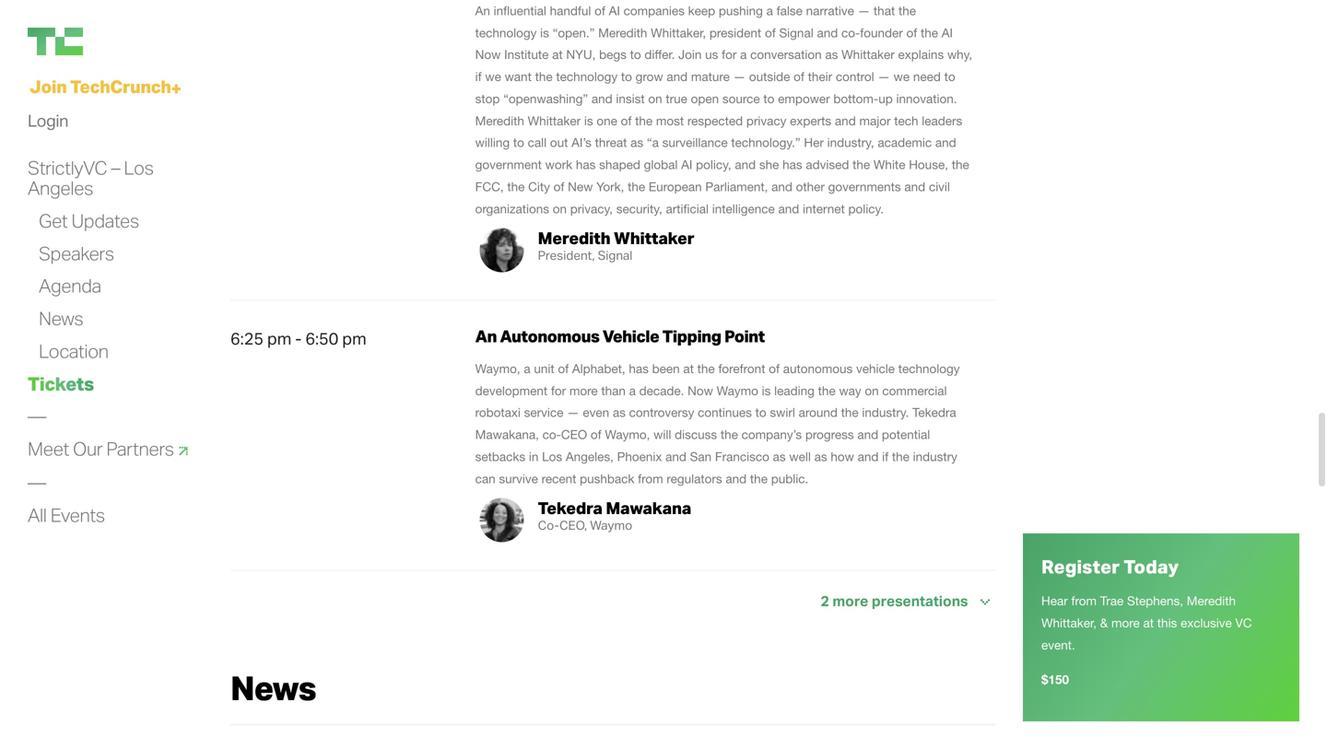 Task type: describe. For each thing, give the bounding box(es) containing it.
and up industry,
[[835, 113, 856, 128]]

conversation
[[751, 47, 822, 62]]

technology inside waymo, a unit of alphabet, has been at the forefront of autonomous vehicle technology development for more than a decade. now waymo is leading the way on commercial robotaxi service  — even as controversy continues to swirl around the industry. tekedra mawakana, co-ceo of waymo, will discuss the company's progress and potential setbacks in los angeles, phoenix and san francisco as well as how and if the industry can survive recent pushback from regulators and the public.
[[899, 361, 960, 376]]

alphabet,
[[572, 361, 626, 376]]

the right house,
[[952, 157, 970, 172]]

at inside an influential handful of ai companies keep pushing a false narrative — that the technology is "open." meredith whittaker, president of signal and co-founder of the ai now institute at nyu, begs to differ. join us for a conversation as whittaker explains why, if we want the technology to grow and mature — outside of their control — we need to stop "openwashing" and insist on true open source to empower bottom-up innovation. meredith whittaker is one of the most respected privacy experts and major tech leaders willing to call out ai's threat as "a surveillance technology." her industry, academic and government work has shaped global ai policy, and she has advised the white house, the fcc, the city of new york, the european parliament, and other governments and civil organizations on privacy, security, artificial intelligence and internet policy.
[[552, 47, 563, 62]]

carat down image
[[981, 593, 990, 612]]

location
[[39, 339, 109, 363]]

waymo inside waymo, a unit of alphabet, has been at the forefront of autonomous vehicle technology development for more than a decade. now waymo is leading the way on commercial robotaxi service  — even as controversy continues to swirl around the industry. tekedra mawakana, co-ceo of waymo, will discuss the company's progress and potential setbacks in los angeles, phoenix and san francisco as well as how and if the industry can survive recent pushback from regulators and the public.
[[717, 383, 759, 398]]

been
[[652, 361, 680, 376]]

2 pm from the left
[[342, 328, 367, 349]]

willing
[[475, 135, 510, 150]]

0 horizontal spatial on
[[553, 201, 567, 216]]

the right that
[[899, 3, 916, 18]]

of right the handful
[[595, 3, 606, 18]]

organizations
[[475, 201, 549, 216]]

2 we from the left
[[894, 69, 910, 84]]

and down industry.
[[858, 427, 879, 442]]

speakers
[[39, 241, 114, 265]]

president
[[538, 248, 592, 263]]

discuss
[[675, 427, 717, 442]]

the down the potential
[[892, 449, 910, 464]]

the down way
[[841, 405, 859, 420]]

leaders
[[922, 113, 963, 128]]

a down the president
[[740, 47, 747, 62]]

white
[[874, 157, 906, 172]]

experts
[[790, 113, 832, 128]]

meredith inside meredith whittaker president , signal
[[538, 228, 611, 248]]

ceo inside tekedra mawakana co-ceo , waymo
[[560, 518, 585, 533]]

forefront
[[719, 361, 766, 376]]

can
[[475, 471, 496, 486]]

outside
[[749, 69, 790, 84]]

as left "a
[[631, 135, 644, 150]]

all
[[28, 503, 47, 527]]

artificial
[[666, 201, 709, 216]]

that
[[874, 3, 895, 18]]

up
[[879, 91, 893, 106]]

los inside waymo, a unit of alphabet, has been at the forefront of autonomous vehicle technology development for more than a decade. now waymo is leading the way on commercial robotaxi service  — even as controversy continues to swirl around the industry. tekedra mawakana, co-ceo of waymo, will discuss the company's progress and potential setbacks in los angeles, phoenix and san francisco as well as how and if the industry can survive recent pushback from regulators and the public.
[[542, 449, 562, 464]]

handful
[[550, 3, 591, 18]]

to left call
[[513, 135, 524, 150]]

influential
[[494, 3, 547, 18]]

register today
[[1042, 555, 1179, 578]]

technology."
[[731, 135, 801, 150]]

as left 'well'
[[773, 449, 786, 464]]

news inside strictlyvc – los angeles get updates speakers agenda news location
[[39, 307, 83, 330]]

of right unit
[[558, 361, 569, 376]]

strictlyvc
[[28, 156, 107, 179]]

empower
[[778, 91, 830, 106]]

false
[[777, 3, 803, 18]]

login link
[[28, 106, 68, 135]]

waymo inside tekedra mawakana co-ceo , waymo
[[590, 518, 633, 533]]

and up one
[[592, 91, 613, 106]]

an autonomous vehicle tipping point
[[475, 326, 765, 347]]

way
[[839, 383, 862, 398]]

"a
[[647, 135, 659, 150]]

a left unit
[[524, 361, 531, 376]]

robotaxi
[[475, 405, 521, 420]]

this
[[1158, 616, 1178, 630]]

shaped
[[599, 157, 641, 172]]

has inside waymo, a unit of alphabet, has been at the forefront of autonomous vehicle technology development for more than a decade. now waymo is leading the way on commercial robotaxi service  — even as controversy continues to swirl around the industry. tekedra mawakana, co-ceo of waymo, will discuss the company's progress and potential setbacks in los angeles, phoenix and san francisco as well as how and if the industry can survive recent pushback from regulators and the public.
[[629, 361, 649, 376]]

and up 'parliament,'
[[735, 157, 756, 172]]

call
[[528, 135, 547, 150]]

potential
[[882, 427, 930, 442]]

pushing
[[719, 3, 763, 18]]

tekedra mawakana image
[[480, 498, 524, 542]]

threat
[[595, 135, 627, 150]]

at inside waymo, a unit of alphabet, has been at the forefront of autonomous vehicle technology development for more than a decade. now waymo is leading the way on commercial robotaxi service  — even as controversy continues to swirl around the industry. tekedra mawakana, co-ceo of waymo, will discuss the company's progress and potential setbacks in los angeles, phoenix and san francisco as well as how and if the industry can survive recent pushback from regulators and the public.
[[684, 361, 694, 376]]

privacy
[[747, 113, 787, 128]]

innovation.
[[897, 91, 957, 106]]

begs
[[599, 47, 627, 62]]

the up governments
[[853, 157, 870, 172]]

government
[[475, 157, 542, 172]]

president
[[710, 25, 762, 40]]

2 horizontal spatial has
[[783, 157, 803, 172]]

an for an influential handful of ai companies keep pushing a false narrative — that the technology is "open." meredith whittaker, president of signal and co-founder of the ai now institute at nyu, begs to differ. join us for a conversation as whittaker explains why, if we want the technology to grow and mature — outside of their control — we need to stop "openwashing" and insist on true open source to empower bottom-up innovation. meredith whittaker is one of the most respected privacy experts and major tech leaders willing to call out ai's threat as "a surveillance technology." her industry, academic and government work has shaped global ai policy, and she has advised the white house, the fcc, the city of new york, the european parliament, and other governments and civil organizations on privacy, security, artificial intelligence and internet policy.
[[475, 3, 490, 18]]

an influential handful of ai companies keep pushing a false narrative — that the technology is "open." meredith whittaker, president of signal and co-founder of the ai now institute at nyu, begs to differ. join us for a conversation as whittaker explains why, if we want the technology to grow and mature — outside of their control — we need to stop "openwashing" and insist on true open source to empower bottom-up innovation. meredith whittaker is one of the most respected privacy experts and major tech leaders willing to call out ai's threat as "a surveillance technology." her industry, academic and government work has shaped global ai policy, and she has advised the white house, the fcc, the city of new york, the european parliament, and other governments and civil organizations on privacy, security, artificial intelligence and internet policy.
[[475, 3, 973, 216]]

new
[[568, 179, 593, 194]]

1 horizontal spatial technology
[[556, 69, 618, 84]]

login
[[28, 110, 68, 131]]

pushback
[[580, 471, 635, 486]]

is inside waymo, a unit of alphabet, has been at the forefront of autonomous vehicle technology development for more than a decade. now waymo is leading the way on commercial robotaxi service  — even as controversy continues to swirl around the industry. tekedra mawakana, co-ceo of waymo, will discuss the company's progress and potential setbacks in los angeles, phoenix and san francisco as well as how and if the industry can survive recent pushback from regulators and the public.
[[762, 383, 771, 398]]

— up up
[[878, 69, 890, 84]]

if inside waymo, a unit of alphabet, has been at the forefront of autonomous vehicle technology development for more than a decade. now waymo is leading the way on commercial robotaxi service  — even as controversy continues to swirl around the industry. tekedra mawakana, co-ceo of waymo, will discuss the company's progress and potential setbacks in los angeles, phoenix and san francisco as well as how and if the industry can survive recent pushback from regulators and the public.
[[882, 449, 889, 464]]

phoenix
[[617, 449, 662, 464]]

from inside waymo, a unit of alphabet, has been at the forefront of autonomous vehicle technology development for more than a decade. now waymo is leading the way on commercial robotaxi service  — even as controversy continues to swirl around the industry. tekedra mawakana, co-ceo of waymo, will discuss the company's progress and potential setbacks in los angeles, phoenix and san francisco as well as how and if the industry can survive recent pushback from regulators and the public.
[[638, 471, 663, 486]]

1 horizontal spatial waymo,
[[605, 427, 650, 442]]

all events
[[28, 503, 105, 527]]

ceo inside waymo, a unit of alphabet, has been at the forefront of autonomous vehicle technology development for more than a decade. now waymo is leading the way on commercial robotaxi service  — even as controversy continues to swirl around the industry. tekedra mawakana, co-ceo of waymo, will discuss the company's progress and potential setbacks in los angeles, phoenix and san francisco as well as how and if the industry can survive recent pushback from regulators and the public.
[[561, 427, 587, 442]]

0 vertical spatial technology
[[475, 25, 537, 40]]

leading
[[775, 383, 815, 398]]

meredith up willing
[[475, 113, 524, 128]]

of up conversation
[[765, 25, 776, 40]]

to down outside
[[764, 91, 775, 106]]

why,
[[948, 47, 973, 62]]

whittaker, inside an influential handful of ai companies keep pushing a false narrative — that the technology is "open." meredith whittaker, president of signal and co-founder of the ai now institute at nyu, begs to differ. join us for a conversation as whittaker explains why, if we want the technology to grow and mature — outside of their control — we need to stop "openwashing" and insist on true open source to empower bottom-up innovation. meredith whittaker is one of the most respected privacy experts and major tech leaders willing to call out ai's threat as "a surveillance technology." her industry, academic and government work has shaped global ai policy, and she has advised the white house, the fcc, the city of new york, the european parliament, and other governments and civil organizations on privacy, security, artificial intelligence and internet policy.
[[651, 25, 706, 40]]

stop
[[475, 91, 500, 106]]

stephens,
[[1128, 594, 1184, 608]]

, inside tekedra mawakana co-ceo , waymo
[[585, 518, 587, 533]]

insist
[[616, 91, 645, 106]]

&
[[1101, 616, 1108, 630]]

and left san
[[666, 449, 687, 464]]

1 horizontal spatial on
[[648, 91, 663, 106]]

how
[[831, 449, 855, 464]]

differ.
[[645, 47, 675, 62]]

meredith inside the hear from trae stephens, meredith whittaker, & more at this exclusive vc event.
[[1187, 594, 1236, 608]]

arrow-right link
[[28, 437, 194, 462]]

of right city on the left of page
[[554, 179, 565, 194]]

as right 'well'
[[815, 449, 828, 464]]

the up 'explains'
[[921, 25, 938, 40]]

public.
[[771, 471, 809, 486]]

in
[[529, 449, 539, 464]]

techcrunch image
[[28, 28, 83, 55]]

co-
[[538, 518, 560, 533]]

francisco
[[715, 449, 770, 464]]

0 horizontal spatial waymo,
[[475, 361, 521, 376]]

presentations
[[872, 592, 968, 610]]

all events link
[[28, 503, 105, 528]]

and up true on the top of page
[[667, 69, 688, 84]]

point
[[725, 326, 765, 347]]

location link
[[39, 339, 109, 364]]

— left that
[[858, 3, 870, 18]]

— inside waymo, a unit of alphabet, has been at the forefront of autonomous vehicle technology development for more than a decade. now waymo is leading the way on commercial robotaxi service  — even as controversy continues to swirl around the industry. tekedra mawakana, co-ceo of waymo, will discuss the company's progress and potential setbacks in los angeles, phoenix and san francisco as well as how and if the industry can survive recent pushback from regulators and the public.
[[567, 405, 580, 420]]

to right begs
[[630, 47, 641, 62]]

hear
[[1042, 594, 1068, 608]]

other
[[796, 179, 825, 194]]

policy,
[[696, 157, 732, 172]]

surveillance
[[662, 135, 728, 150]]

2 horizontal spatial whittaker
[[842, 47, 895, 62]]

on inside waymo, a unit of alphabet, has been at the forefront of autonomous vehicle technology development for more than a decade. now waymo is leading the way on commercial robotaxi service  — even as controversy continues to swirl around the industry. tekedra mawakana, co-ceo of waymo, will discuss the company's progress and potential setbacks in los angeles, phoenix and san francisco as well as how and if the industry can survive recent pushback from regulators and the public.
[[865, 383, 879, 398]]

hear from trae stephens, meredith whittaker, & more at this exclusive vc event.
[[1042, 594, 1252, 652]]

will
[[654, 427, 671, 442]]

and down francisco
[[726, 471, 747, 486]]

respected
[[688, 113, 743, 128]]

true
[[666, 91, 688, 106]]

controversy
[[629, 405, 695, 420]]

york,
[[597, 179, 624, 194]]

industry,
[[828, 135, 875, 150]]

— up source
[[733, 69, 746, 84]]

as down 'than'
[[613, 405, 626, 420]]

a left false
[[767, 3, 773, 18]]

whittaker inside meredith whittaker president , signal
[[614, 228, 695, 248]]

6:25 pm - 6:50 pm
[[230, 328, 367, 349]]

arrow right image
[[173, 441, 194, 462]]

of right one
[[621, 113, 632, 128]]

meredith whittaker image
[[480, 228, 524, 272]]



Task type: locate. For each thing, give the bounding box(es) containing it.
0 vertical spatial signal
[[779, 25, 814, 40]]

for right 'us'
[[722, 47, 737, 62]]

even
[[583, 405, 609, 420]]

vehicle
[[603, 326, 659, 347]]

0 horizontal spatial for
[[551, 383, 566, 398]]

now inside an influential handful of ai companies keep pushing a false narrative — that the technology is "open." meredith whittaker, president of signal and co-founder of the ai now institute at nyu, begs to differ. join us for a conversation as whittaker explains why, if we want the technology to grow and mature — outside of their control — we need to stop "openwashing" and insist on true open source to empower bottom-up innovation. meredith whittaker is one of the most respected privacy experts and major tech leaders willing to call out ai's threat as "a surveillance technology." her industry, academic and government work has shaped global ai policy, and she has advised the white house, the fcc, the city of new york, the european parliament, and other governments and civil organizations on privacy, security, artificial intelligence and internet policy.
[[475, 47, 501, 62]]

join inside join techcrunch +
[[30, 75, 67, 97]]

techcrunch
[[70, 75, 171, 97]]

co- down service
[[543, 427, 561, 442]]

open
[[691, 91, 719, 106]]

whittaker, inside the hear from trae stephens, meredith whittaker, & more at this exclusive vc event.
[[1042, 616, 1097, 630]]

now left the institute
[[475, 47, 501, 62]]

the left way
[[818, 383, 836, 398]]

the up "a
[[635, 113, 653, 128]]

signal inside an influential handful of ai companies keep pushing a false narrative — that the technology is "open." meredith whittaker, president of signal and co-founder of the ai now institute at nyu, begs to differ. join us for a conversation as whittaker explains why, if we want the technology to grow and mature — outside of their control — we need to stop "openwashing" and insist on true open source to empower bottom-up innovation. meredith whittaker is one of the most respected privacy experts and major tech leaders willing to call out ai's threat as "a surveillance technology." her industry, academic and government work has shaped global ai policy, and she has advised the white house, the fcc, the city of new york, the european parliament, and other governments and civil organizations on privacy, security, artificial intelligence and internet policy.
[[779, 25, 814, 40]]

los
[[124, 156, 154, 179], [542, 449, 562, 464]]

1 vertical spatial now
[[688, 383, 713, 398]]

0 horizontal spatial whittaker,
[[651, 25, 706, 40]]

co-
[[842, 25, 860, 40], [543, 427, 561, 442]]

1 vertical spatial waymo
[[590, 518, 633, 533]]

the down francisco
[[750, 471, 768, 486]]

more right &
[[1112, 616, 1140, 630]]

1 horizontal spatial more
[[833, 592, 869, 610]]

2 horizontal spatial more
[[1112, 616, 1140, 630]]

whittaker, up event.
[[1042, 616, 1097, 630]]

2 vertical spatial technology
[[899, 361, 960, 376]]

global
[[644, 157, 678, 172]]

and down she
[[772, 179, 793, 194]]

has left been
[[629, 361, 649, 376]]

1 horizontal spatial tekedra
[[913, 405, 957, 420]]

0 horizontal spatial at
[[552, 47, 563, 62]]

parliament,
[[706, 179, 768, 194]]

she
[[760, 157, 779, 172]]

1 vertical spatial on
[[553, 201, 567, 216]]

an inside an influential handful of ai companies keep pushing a false narrative — that the technology is "open." meredith whittaker, president of signal and co-founder of the ai now institute at nyu, begs to differ. join us for a conversation as whittaker explains why, if we want the technology to grow and mature — outside of their control — we need to stop "openwashing" and insist on true open source to empower bottom-up innovation. meredith whittaker is one of the most respected privacy experts and major tech leaders willing to call out ai's threat as "a surveillance technology." her industry, academic and government work has shaped global ai policy, and she has advised the white house, the fcc, the city of new york, the european parliament, and other governments and civil organizations on privacy, security, artificial intelligence and internet policy.
[[475, 3, 490, 18]]

1 vertical spatial ,
[[585, 518, 587, 533]]

meredith up exclusive
[[1187, 594, 1236, 608]]

0 vertical spatial co-
[[842, 25, 860, 40]]

vc
[[1236, 616, 1252, 630]]

out
[[550, 135, 568, 150]]

0 vertical spatial join
[[679, 47, 702, 62]]

0 vertical spatial an
[[475, 3, 490, 18]]

0 horizontal spatial now
[[475, 47, 501, 62]]

0 horizontal spatial if
[[475, 69, 482, 84]]

1 vertical spatial at
[[684, 361, 694, 376]]

we up "stop"
[[485, 69, 501, 84]]

1 vertical spatial more
[[833, 592, 869, 610]]

0 vertical spatial news
[[39, 307, 83, 330]]

0 vertical spatial ceo
[[561, 427, 587, 442]]

1 vertical spatial news
[[230, 667, 316, 708]]

fcc,
[[475, 179, 504, 194]]

keep
[[688, 3, 716, 18]]

most
[[656, 113, 684, 128]]

well
[[790, 449, 811, 464]]

0 vertical spatial from
[[638, 471, 663, 486]]

1 vertical spatial ai
[[942, 25, 953, 40]]

1 horizontal spatial signal
[[779, 25, 814, 40]]

–
[[111, 156, 120, 179]]

waymo down forefront
[[717, 383, 759, 398]]

from down phoenix
[[638, 471, 663, 486]]

ai down 'surveillance'
[[681, 157, 693, 172]]

for down unit
[[551, 383, 566, 398]]

get updates link
[[39, 209, 139, 233]]

of up leading
[[769, 361, 780, 376]]

, right co-
[[585, 518, 587, 533]]

the down "tipping"
[[698, 361, 715, 376]]

a right 'than'
[[629, 383, 636, 398]]

+
[[171, 77, 181, 99]]

join up login
[[30, 75, 67, 97]]

autonomous
[[783, 361, 853, 376]]

waymo, a unit of alphabet, has been at the forefront of autonomous vehicle technology development for more than a decade. now waymo is leading the way on commercial robotaxi service  — even as controversy continues to swirl around the industry. tekedra mawakana, co-ceo of waymo, will discuss the company's progress and potential setbacks in los angeles, phoenix and san francisco as well as how and if the industry can survive recent pushback from regulators and the public.
[[475, 361, 960, 486]]

, inside meredith whittaker president , signal
[[592, 248, 595, 263]]

industry
[[913, 449, 958, 464]]

whittaker,
[[651, 25, 706, 40], [1042, 616, 1097, 630]]

2 an from the top
[[475, 326, 497, 347]]

setbacks
[[475, 449, 526, 464]]

1 vertical spatial waymo,
[[605, 427, 650, 442]]

we
[[485, 69, 501, 84], [894, 69, 910, 84]]

if down the potential
[[882, 449, 889, 464]]

decade.
[[639, 383, 684, 398]]

2 vertical spatial more
[[1112, 616, 1140, 630]]

updates
[[71, 209, 139, 232]]

1 horizontal spatial at
[[684, 361, 694, 376]]

meredith down privacy,
[[538, 228, 611, 248]]

2 vertical spatial ai
[[681, 157, 693, 172]]

0 vertical spatial for
[[722, 47, 737, 62]]

policy.
[[849, 201, 884, 216]]

civil
[[929, 179, 950, 194]]

2 vertical spatial is
[[762, 383, 771, 398]]

1 horizontal spatial whittaker,
[[1042, 616, 1097, 630]]

1 vertical spatial an
[[475, 326, 497, 347]]

tech
[[894, 113, 919, 128]]

0 vertical spatial tekedra
[[913, 405, 957, 420]]

0 vertical spatial waymo,
[[475, 361, 521, 376]]

tekedra inside tekedra mawakana co-ceo , waymo
[[538, 498, 603, 518]]

at left 'nyu,'
[[552, 47, 563, 62]]

0 horizontal spatial co-
[[543, 427, 561, 442]]

companies
[[624, 3, 685, 18]]

0 vertical spatial ,
[[592, 248, 595, 263]]

"openwashing"
[[503, 91, 588, 106]]

and
[[817, 25, 838, 40], [667, 69, 688, 84], [592, 91, 613, 106], [835, 113, 856, 128], [936, 135, 957, 150], [735, 157, 756, 172], [772, 179, 793, 194], [905, 179, 926, 194], [779, 201, 800, 216], [858, 427, 879, 442], [666, 449, 687, 464], [858, 449, 879, 464], [726, 471, 747, 486]]

1 vertical spatial tekedra
[[538, 498, 603, 518]]

1 horizontal spatial whittaker
[[614, 228, 695, 248]]

signal inside meredith whittaker president , signal
[[598, 248, 633, 263]]

to left swirl
[[756, 405, 767, 420]]

1 horizontal spatial news
[[230, 667, 316, 708]]

0 vertical spatial now
[[475, 47, 501, 62]]

the up "organizations" on the left of the page
[[507, 179, 525, 194]]

now up continues
[[688, 383, 713, 398]]

0 vertical spatial is
[[540, 25, 549, 40]]

0 horizontal spatial tekedra
[[538, 498, 603, 518]]

work
[[545, 157, 573, 172]]

vehicle
[[856, 361, 895, 376]]

of down even
[[591, 427, 602, 442]]

1 horizontal spatial we
[[894, 69, 910, 84]]

0 vertical spatial if
[[475, 69, 482, 84]]

1 vertical spatial whittaker,
[[1042, 616, 1097, 630]]

us
[[705, 47, 719, 62]]

bottom-
[[834, 91, 879, 106]]

of up 'explains'
[[907, 25, 918, 40]]

1 we from the left
[[485, 69, 501, 84]]

from
[[638, 471, 663, 486], [1072, 594, 1097, 608]]

an for an autonomous vehicle tipping point
[[475, 326, 497, 347]]

0 horizontal spatial ,
[[585, 518, 587, 533]]

mawakana,
[[475, 427, 539, 442]]

join left 'us'
[[679, 47, 702, 62]]

san
[[690, 449, 712, 464]]

join inside an influential handful of ai companies keep pushing a false narrative — that the technology is "open." meredith whittaker, president of signal and co-founder of the ai now institute at nyu, begs to differ. join us for a conversation as whittaker explains why, if we want the technology to grow and mature — outside of their control — we need to stop "openwashing" and insist on true open source to empower bottom-up innovation. meredith whittaker is one of the most respected privacy experts and major tech leaders willing to call out ai's threat as "a surveillance technology." her industry, academic and government work has shaped global ai policy, and she has advised the white house, the fcc, the city of new york, the european parliament, and other governments and civil organizations on privacy, security, artificial intelligence and internet policy.
[[679, 47, 702, 62]]

is up the institute
[[540, 25, 549, 40]]

want
[[505, 69, 532, 84]]

ceo down 'recent'
[[560, 518, 585, 533]]

grow
[[636, 69, 663, 84]]

1 pm from the left
[[267, 328, 292, 349]]

0 horizontal spatial more
[[570, 383, 598, 398]]

mature
[[691, 69, 730, 84]]

trae
[[1101, 594, 1124, 608]]

privacy,
[[570, 201, 613, 216]]

1 horizontal spatial waymo
[[717, 383, 759, 398]]

1 vertical spatial is
[[584, 113, 593, 128]]

commercial
[[883, 383, 947, 398]]

waymo, up development
[[475, 361, 521, 376]]

0 horizontal spatial los
[[124, 156, 154, 179]]

2 horizontal spatial ai
[[942, 25, 953, 40]]

2 horizontal spatial technology
[[899, 361, 960, 376]]

2 vertical spatial at
[[1144, 616, 1154, 630]]

angeles
[[28, 176, 93, 200]]

now inside waymo, a unit of alphabet, has been at the forefront of autonomous vehicle technology development for more than a decade. now waymo is leading the way on commercial robotaxi service  — even as controversy continues to swirl around the industry. tekedra mawakana, co-ceo of waymo, will discuss the company's progress and potential setbacks in los angeles, phoenix and san francisco as well as how and if the industry can survive recent pushback from regulators and the public.
[[688, 383, 713, 398]]

at inside the hear from trae stephens, meredith whittaker, & more at this exclusive vc event.
[[1144, 616, 1154, 630]]

more inside the hear from trae stephens, meredith whittaker, & more at this exclusive vc event.
[[1112, 616, 1140, 630]]

has down ai's
[[576, 157, 596, 172]]

on left privacy,
[[553, 201, 567, 216]]

the up "openwashing"
[[535, 69, 553, 84]]

strictlyvc – los angeles get updates speakers agenda news location
[[28, 156, 154, 363]]

0 horizontal spatial news
[[39, 307, 83, 330]]

1 horizontal spatial now
[[688, 383, 713, 398]]

as up their
[[826, 47, 838, 62]]

1 vertical spatial whittaker
[[528, 113, 581, 128]]

and down narrative
[[817, 25, 838, 40]]

strictlyvc – los angeles link
[[28, 156, 154, 201]]

founder
[[860, 25, 903, 40]]

agenda
[[39, 274, 101, 297]]

0 horizontal spatial join
[[30, 75, 67, 97]]

tekedra inside waymo, a unit of alphabet, has been at the forefront of autonomous vehicle technology development for more than a decade. now waymo is leading the way on commercial robotaxi service  — even as controversy continues to swirl around the industry. tekedra mawakana, co-ceo of waymo, will discuss the company's progress and potential setbacks in los angeles, phoenix and san francisco as well as how and if the industry can survive recent pushback from regulators and the public.
[[913, 405, 957, 420]]

0 vertical spatial ai
[[609, 3, 620, 18]]

los right –
[[124, 156, 154, 179]]

0 horizontal spatial ai
[[609, 3, 620, 18]]

1 horizontal spatial ,
[[592, 248, 595, 263]]

meredith up begs
[[598, 25, 648, 40]]

1 vertical spatial ceo
[[560, 518, 585, 533]]

for inside an influential handful of ai companies keep pushing a false narrative — that the technology is "open." meredith whittaker, president of signal and co-founder of the ai now institute at nyu, begs to differ. join us for a conversation as whittaker explains why, if we want the technology to grow and mature — outside of their control — we need to stop "openwashing" and insist on true open source to empower bottom-up innovation. meredith whittaker is one of the most respected privacy experts and major tech leaders willing to call out ai's threat as "a surveillance technology." her industry, academic and government work has shaped global ai policy, and she has advised the white house, the fcc, the city of new york, the european parliament, and other governments and civil organizations on privacy, security, artificial intelligence and internet policy.
[[722, 47, 737, 62]]

waymo down pushback on the bottom left of page
[[590, 518, 633, 533]]

a
[[767, 3, 773, 18], [740, 47, 747, 62], [524, 361, 531, 376], [629, 383, 636, 398]]

from inside the hear from trae stephens, meredith whittaker, & more at this exclusive vc event.
[[1072, 594, 1097, 608]]

whittaker down 'security,'
[[614, 228, 695, 248]]

for inside waymo, a unit of alphabet, has been at the forefront of autonomous vehicle technology development for more than a decade. now waymo is leading the way on commercial robotaxi service  — even as controversy continues to swirl around the industry. tekedra mawakana, co-ceo of waymo, will discuss the company's progress and potential setbacks in los angeles, phoenix and san francisco as well as how and if the industry can survive recent pushback from regulators and the public.
[[551, 383, 566, 398]]

1 horizontal spatial pm
[[342, 328, 367, 349]]

0 vertical spatial whittaker
[[842, 47, 895, 62]]

to
[[630, 47, 641, 62], [621, 69, 632, 84], [945, 69, 956, 84], [764, 91, 775, 106], [513, 135, 524, 150], [756, 405, 767, 420]]

0 vertical spatial los
[[124, 156, 154, 179]]

1 horizontal spatial join
[[679, 47, 702, 62]]

co- down narrative
[[842, 25, 860, 40]]

2 horizontal spatial on
[[865, 383, 879, 398]]

technology down influential
[[475, 25, 537, 40]]

ai up why,
[[942, 25, 953, 40]]

whittaker, up differ. on the top of the page
[[651, 25, 706, 40]]

european
[[649, 179, 702, 194]]

the down continues
[[721, 427, 738, 442]]

at right been
[[684, 361, 694, 376]]

0 horizontal spatial is
[[540, 25, 549, 40]]

0 horizontal spatial we
[[485, 69, 501, 84]]

recent
[[542, 471, 577, 486]]

2 horizontal spatial at
[[1144, 616, 1154, 630]]

industry.
[[862, 405, 909, 420]]

1 horizontal spatial has
[[629, 361, 649, 376]]

co- inside an influential handful of ai companies keep pushing a false narrative — that the technology is "open." meredith whittaker, president of signal and co-founder of the ai now institute at nyu, begs to differ. join us for a conversation as whittaker explains why, if we want the technology to grow and mature — outside of their control — we need to stop "openwashing" and insist on true open source to empower bottom-up innovation. meredith whittaker is one of the most respected privacy experts and major tech leaders willing to call out ai's threat as "a surveillance technology." her industry, academic and government work has shaped global ai policy, and she has advised the white house, the fcc, the city of new york, the european parliament, and other governments and civil organizations on privacy, security, artificial intelligence and internet policy.
[[842, 25, 860, 40]]

join techcrunch +
[[30, 75, 181, 99]]

1 an from the top
[[475, 3, 490, 18]]

0 vertical spatial on
[[648, 91, 663, 106]]

of left their
[[794, 69, 805, 84]]

pm right 6:50
[[342, 328, 367, 349]]

0 vertical spatial more
[[570, 383, 598, 398]]

1 horizontal spatial is
[[584, 113, 593, 128]]

meredith whittaker president , signal
[[538, 228, 695, 263]]

if up "stop"
[[475, 69, 482, 84]]

speakers link
[[39, 241, 114, 266]]

for
[[722, 47, 737, 62], [551, 383, 566, 398]]

regulators
[[667, 471, 722, 486]]

los right in on the bottom left
[[542, 449, 562, 464]]

more inside waymo, a unit of alphabet, has been at the forefront of autonomous vehicle technology development for more than a decade. now waymo is leading the way on commercial robotaxi service  — even as controversy continues to swirl around the industry. tekedra mawakana, co-ceo of waymo, will discuss the company's progress and potential setbacks in los angeles, phoenix and san francisco as well as how and if the industry can survive recent pushback from regulators and the public.
[[570, 383, 598, 398]]

nyu,
[[566, 47, 596, 62]]

to right need
[[945, 69, 956, 84]]

1 horizontal spatial if
[[882, 449, 889, 464]]

1 horizontal spatial for
[[722, 47, 737, 62]]

—
[[858, 3, 870, 18], [733, 69, 746, 84], [878, 69, 890, 84], [567, 405, 580, 420]]

0 horizontal spatial has
[[576, 157, 596, 172]]

1 vertical spatial join
[[30, 75, 67, 97]]

2 vertical spatial whittaker
[[614, 228, 695, 248]]

0 horizontal spatial technology
[[475, 25, 537, 40]]

to inside waymo, a unit of alphabet, has been at the forefront of autonomous vehicle technology development for more than a decade. now waymo is leading the way on commercial robotaxi service  — even as controversy continues to swirl around the industry. tekedra mawakana, co-ceo of waymo, will discuss the company's progress and potential setbacks in los angeles, phoenix and san francisco as well as how and if the industry can survive recent pushback from regulators and the public.
[[756, 405, 767, 420]]

los inside strictlyvc – los angeles get updates speakers agenda news location
[[124, 156, 154, 179]]

ai left companies
[[609, 3, 620, 18]]

and down leaders at the right of the page
[[936, 135, 957, 150]]

1 horizontal spatial ai
[[681, 157, 693, 172]]

0 horizontal spatial whittaker
[[528, 113, 581, 128]]

now
[[475, 47, 501, 62], [688, 383, 713, 398]]

co- inside waymo, a unit of alphabet, has been at the forefront of autonomous vehicle technology development for more than a decade. now waymo is leading the way on commercial robotaxi service  — even as controversy continues to swirl around the industry. tekedra mawakana, co-ceo of waymo, will discuss the company's progress and potential setbacks in los angeles, phoenix and san francisco as well as how and if the industry can survive recent pushback from regulators and the public.
[[543, 427, 561, 442]]

whittaker up out
[[528, 113, 581, 128]]

2 horizontal spatial is
[[762, 383, 771, 398]]

event.
[[1042, 638, 1076, 652]]

control
[[836, 69, 875, 84]]

is
[[540, 25, 549, 40], [584, 113, 593, 128], [762, 383, 771, 398]]

tekedra down the commercial
[[913, 405, 957, 420]]

if inside an influential handful of ai companies keep pushing a false narrative — that the technology is "open." meredith whittaker, president of signal and co-founder of the ai now institute at nyu, begs to differ. join us for a conversation as whittaker explains why, if we want the technology to grow and mature — outside of their control — we need to stop "openwashing" and insist on true open source to empower bottom-up innovation. meredith whittaker is one of the most respected privacy experts and major tech leaders willing to call out ai's threat as "a surveillance technology." her industry, academic and government work has shaped global ai policy, and she has advised the white house, the fcc, the city of new york, the european parliament, and other governments and civil organizations on privacy, security, artificial intelligence and internet policy.
[[475, 69, 482, 84]]

1 vertical spatial if
[[882, 449, 889, 464]]

1 vertical spatial los
[[542, 449, 562, 464]]

— left even
[[567, 405, 580, 420]]

, down privacy,
[[592, 248, 595, 263]]

1 vertical spatial technology
[[556, 69, 618, 84]]

tekedra mawakana co-ceo , waymo
[[538, 498, 692, 533]]

and left civil
[[905, 179, 926, 194]]

1 horizontal spatial from
[[1072, 594, 1097, 608]]

to up insist
[[621, 69, 632, 84]]

governments
[[828, 179, 901, 194]]

academic
[[878, 135, 932, 150]]

more up even
[[570, 383, 598, 398]]

join
[[679, 47, 702, 62], [30, 75, 67, 97]]

agenda link
[[39, 274, 101, 298]]

0 horizontal spatial pm
[[267, 328, 292, 349]]

0 vertical spatial waymo
[[717, 383, 759, 398]]

1 vertical spatial from
[[1072, 594, 1097, 608]]

need
[[914, 69, 941, 84]]

1 horizontal spatial los
[[542, 449, 562, 464]]

signal right president
[[598, 248, 633, 263]]

the up 'security,'
[[628, 179, 645, 194]]

on left true on the top of page
[[648, 91, 663, 106]]

swirl
[[770, 405, 795, 420]]

whittaker up control in the top of the page
[[842, 47, 895, 62]]

more right 2
[[833, 592, 869, 610]]

0 horizontal spatial from
[[638, 471, 663, 486]]

than
[[601, 383, 626, 398]]

more
[[570, 383, 598, 398], [833, 592, 869, 610], [1112, 616, 1140, 630]]

0 vertical spatial at
[[552, 47, 563, 62]]

and right how at right bottom
[[858, 449, 879, 464]]

,
[[592, 248, 595, 263], [585, 518, 587, 533]]

an up development
[[475, 326, 497, 347]]

$150
[[1042, 672, 1069, 687]]

technology up the commercial
[[899, 361, 960, 376]]

ceo up angeles,
[[561, 427, 587, 442]]

2 vertical spatial on
[[865, 383, 879, 398]]

and down other
[[779, 201, 800, 216]]

survive
[[499, 471, 538, 486]]



Task type: vqa. For each thing, say whether or not it's contained in the screenshot.
2 more presentations
yes



